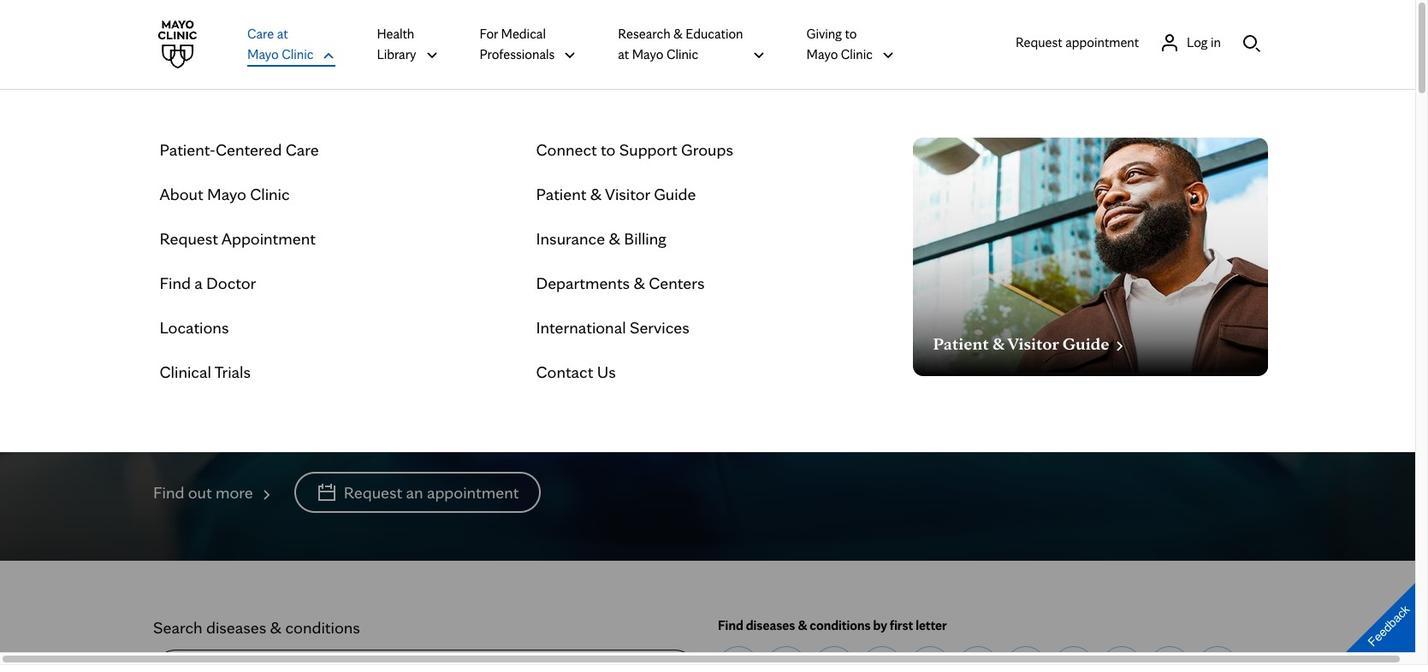 Task type: vqa. For each thing, say whether or not it's contained in the screenshot.
Care
yes



Task type: describe. For each thing, give the bounding box(es) containing it.
trials
[[214, 362, 251, 383]]

patient-centered care
[[160, 139, 319, 160]]

care inside text box
[[286, 139, 319, 160]]

at inside research & education at mayo clinic
[[618, 46, 629, 62]]

departments & centers
[[536, 273, 705, 294]]

locations
[[160, 317, 229, 338]]

groups
[[681, 139, 733, 160]]

international services
[[536, 317, 690, 338]]

& for patient & visitor guide
[[590, 184, 602, 205]]

insurance
[[536, 228, 605, 249]]

find for find diseases & conditions by first letter
[[718, 618, 743, 634]]

request appointment
[[1016, 34, 1139, 50]]

locations link
[[160, 316, 229, 340]]

an
[[406, 483, 423, 503]]

clinic inside text box
[[250, 184, 290, 205]]

support
[[619, 139, 678, 160]]

mayo inside the care at mayo clinic
[[247, 46, 279, 62]]

to for connect
[[601, 139, 616, 160]]

health
[[377, 26, 414, 42]]

request for request appointment
[[1016, 34, 1063, 50]]

appointment inside text box
[[427, 483, 519, 503]]

Request Appointment text field
[[160, 227, 316, 251]]

transformation
[[153, 372, 541, 450]]

clinical
[[160, 362, 211, 383]]

about mayo clinic link
[[160, 182, 290, 206]]

health library button
[[377, 23, 439, 66]]

care at mayo clinic button
[[247, 23, 336, 66]]

patient-centered care link
[[160, 138, 319, 162]]

patient-
[[160, 139, 216, 160]]

request appointment
[[160, 228, 316, 249]]

international services link
[[536, 316, 690, 340]]

international
[[536, 317, 626, 338]]

mayo clinic home page image
[[153, 21, 201, 68]]

request appointment link
[[1016, 32, 1139, 53]]

a
[[194, 273, 203, 294]]

Connect to Support Groups text field
[[536, 138, 733, 162]]

patient & visitor guide link
[[536, 182, 696, 206]]

mayo inside the about mayo clinic text box
[[207, 184, 246, 205]]

first
[[890, 618, 913, 634]]

medical
[[501, 26, 546, 42]]

health library
[[377, 26, 416, 62]]

in
[[1211, 34, 1221, 50]]

appointment
[[221, 228, 316, 249]]

letter
[[916, 618, 947, 634]]

about mayo clinic
[[160, 184, 290, 205]]

contact us link
[[536, 360, 616, 384]]

& for research & education at mayo clinic
[[674, 26, 683, 42]]

for medical professionals button
[[480, 23, 577, 66]]

Contact Us text field
[[536, 360, 616, 384]]

Request an appointment text field
[[344, 481, 519, 505]]

more
[[216, 483, 253, 503]]

professionals
[[480, 46, 555, 62]]

log in link
[[1160, 32, 1221, 53]]

feedback
[[1366, 603, 1412, 650]]

find a doctor
[[160, 273, 256, 294]]

1 horizontal spatial guide
[[1063, 334, 1109, 354]]

mayo inside giving to mayo clinic
[[807, 46, 838, 62]]

care at mayo clinic
[[247, 26, 314, 62]]

Clinical Trials text field
[[160, 360, 251, 384]]

Find a Doctor text field
[[160, 271, 256, 295]]

doctor
[[206, 273, 256, 294]]

appointment inside text field
[[1066, 34, 1139, 50]]

patient for patient & visitor
[[933, 334, 989, 354]]

research & education at mayo clinic
[[618, 26, 743, 62]]

departments
[[536, 273, 630, 294]]

research & education at mayo clinic button
[[618, 23, 766, 66]]



Task type: locate. For each thing, give the bounding box(es) containing it.
is
[[553, 372, 592, 450]]

research
[[618, 26, 671, 42]]

2 conditions from the left
[[810, 618, 871, 634]]

About Mayo Clinic text field
[[160, 182, 290, 206]]

to left support
[[601, 139, 616, 160]]

request inside request an appointment text box
[[344, 483, 402, 503]]

centers
[[649, 273, 705, 294]]

& for insurance & billing
[[609, 228, 620, 249]]

billing
[[624, 228, 667, 249]]

patient
[[536, 184, 586, 205], [933, 334, 989, 354]]

1 vertical spatial appointment
[[427, 483, 519, 503]]

find
[[160, 273, 191, 294], [153, 483, 184, 503], [718, 618, 743, 634]]

to for giving
[[845, 26, 857, 42]]

Patient-Centered Care text field
[[160, 138, 319, 162]]

Request appointment text field
[[1016, 32, 1139, 53]]

insurance & billing link
[[536, 227, 667, 251]]

& inside text field
[[634, 273, 645, 294]]

departments & centers link
[[536, 271, 705, 295]]

1 vertical spatial find
[[153, 483, 184, 503]]

Insurance & Billing text field
[[536, 227, 667, 251]]

find for find a doctor
[[160, 273, 191, 294]]

0 horizontal spatial guide
[[654, 184, 696, 205]]

by
[[873, 618, 887, 634]]

0 vertical spatial appointment
[[1066, 34, 1139, 50]]

& inside text box
[[590, 184, 602, 205]]

care right centered
[[286, 139, 319, 160]]

for
[[480, 26, 498, 42]]

request appointment link
[[160, 227, 316, 251]]

clinic inside giving to mayo clinic
[[841, 46, 873, 62]]

0 horizontal spatial diseases
[[206, 618, 266, 639]]

None text field
[[933, 330, 1127, 354], [734, 658, 743, 666], [782, 658, 791, 666], [830, 658, 839, 666], [926, 658, 934, 666], [1120, 658, 1124, 666], [1167, 658, 1173, 666], [933, 330, 1127, 354], [734, 658, 743, 666], [782, 658, 791, 666], [830, 658, 839, 666], [926, 658, 934, 666], [1120, 658, 1124, 666], [1167, 658, 1173, 666]]

request for request appointment
[[160, 228, 218, 249]]

request an appointment link
[[294, 473, 541, 514]]

Departments & Centers text field
[[536, 271, 705, 295]]

visitor
[[605, 184, 650, 205], [1008, 334, 1059, 354]]

about
[[160, 184, 203, 205]]

request inside the "request appointment" text box
[[160, 228, 218, 249]]

at inside the care at mayo clinic
[[277, 26, 288, 42]]

0 vertical spatial request
[[1016, 34, 1063, 50]]

clinic
[[282, 46, 314, 62], [667, 46, 698, 62], [841, 46, 873, 62], [250, 184, 290, 205]]

1 vertical spatial request
[[160, 228, 218, 249]]

clinical trials link
[[160, 360, 251, 384]]

here.
[[604, 372, 727, 450]]

connect
[[536, 139, 597, 160]]

conditions for find diseases & conditions by first letter
[[810, 618, 871, 634]]

conditions for search diseases & conditions
[[285, 618, 360, 639]]

services
[[630, 317, 690, 338]]

& inside research & education at mayo clinic
[[674, 26, 683, 42]]

0 vertical spatial at
[[277, 26, 288, 42]]

visitor for patient & visitor
[[1008, 334, 1059, 354]]

1 vertical spatial patient
[[933, 334, 989, 354]]

care inside the care at mayo clinic
[[247, 26, 274, 42]]

1 horizontal spatial diseases
[[746, 618, 795, 634]]

log in
[[1187, 34, 1221, 50]]

transformation is here.
[[153, 372, 727, 450]]

search
[[153, 618, 202, 639]]

giving
[[807, 26, 842, 42]]

None text field
[[878, 658, 887, 666], [974, 658, 982, 666], [1021, 658, 1031, 666], [1069, 658, 1079, 666], [1214, 658, 1222, 666], [878, 658, 887, 666], [974, 658, 982, 666], [1021, 658, 1031, 666], [1069, 658, 1079, 666], [1214, 658, 1222, 666]]

giving to mayo clinic button
[[807, 23, 895, 66]]

mayo inside research & education at mayo clinic
[[632, 46, 664, 62]]

1 horizontal spatial appointment
[[1066, 34, 1139, 50]]

find inside find out more text box
[[153, 483, 184, 503]]

Patient & Visitor Guide text field
[[536, 182, 696, 206]]

0 vertical spatial visitor
[[605, 184, 650, 205]]

& for departments & centers
[[634, 273, 645, 294]]

at
[[277, 26, 288, 42], [618, 46, 629, 62]]

log
[[1187, 34, 1208, 50]]

1 horizontal spatial visitor
[[1008, 334, 1059, 354]]

find out more link
[[153, 481, 274, 505]]

0 vertical spatial patient
[[536, 184, 586, 205]]

connect to support groups
[[536, 139, 733, 160]]

0 horizontal spatial to
[[601, 139, 616, 160]]

request an appointment
[[344, 483, 519, 503]]

care right mayo clinic home page image
[[247, 26, 274, 42]]

clinic inside research & education at mayo clinic
[[667, 46, 698, 62]]

& inside text field
[[609, 228, 620, 249]]

diseases for find
[[746, 618, 795, 634]]

1 horizontal spatial conditions
[[810, 618, 871, 634]]

patient for patient & visitor guide
[[536, 184, 586, 205]]

1 horizontal spatial at
[[618, 46, 629, 62]]

for medical professionals
[[480, 26, 555, 62]]

1 vertical spatial care
[[286, 139, 319, 160]]

1 vertical spatial to
[[601, 139, 616, 160]]

find a doctor link
[[160, 271, 256, 295]]

2 diseases from the left
[[746, 618, 795, 634]]

clinical trials
[[160, 362, 251, 383]]

request for request an appointment
[[344, 483, 402, 503]]

care
[[247, 26, 274, 42], [286, 139, 319, 160]]

0 horizontal spatial appointment
[[427, 483, 519, 503]]

0 vertical spatial find
[[160, 273, 191, 294]]

contact us
[[536, 362, 616, 383]]

1 vertical spatial guide
[[1063, 334, 1109, 354]]

visitor for patient & visitor guide
[[605, 184, 650, 205]]

appointment
[[1066, 34, 1139, 50], [427, 483, 519, 503]]

connect to support groups link
[[536, 138, 733, 162]]

2 vertical spatial find
[[718, 618, 743, 634]]

to inside text box
[[601, 139, 616, 160]]

International Services text field
[[536, 316, 690, 340]]

education
[[686, 26, 743, 42]]

&
[[674, 26, 683, 42], [590, 184, 602, 205], [609, 228, 620, 249], [634, 273, 645, 294], [993, 334, 1005, 354], [270, 618, 282, 639], [798, 618, 807, 634]]

to
[[845, 26, 857, 42], [601, 139, 616, 160]]

feedback button
[[1332, 569, 1428, 666]]

0 horizontal spatial at
[[277, 26, 288, 42]]

giving to mayo clinic
[[807, 26, 873, 62]]

1 vertical spatial visitor
[[1008, 334, 1059, 354]]

1 diseases from the left
[[206, 618, 266, 639]]

request
[[1016, 34, 1063, 50], [160, 228, 218, 249], [344, 483, 402, 503]]

request inside request appointment text field
[[1016, 34, 1063, 50]]

diseases for search
[[206, 618, 266, 639]]

2 horizontal spatial request
[[1016, 34, 1063, 50]]

find out more
[[153, 483, 253, 503]]

guide inside text box
[[654, 184, 696, 205]]

library
[[377, 46, 416, 62]]

patient & visitor guide
[[536, 184, 696, 205]]

find for find out more
[[153, 483, 184, 503]]

search diseases & conditions
[[153, 618, 360, 639]]

0 horizontal spatial request
[[160, 228, 218, 249]]

patient inside text box
[[536, 184, 586, 205]]

contact
[[536, 362, 593, 383]]

mayo
[[247, 46, 279, 62], [632, 46, 664, 62], [807, 46, 838, 62], [207, 184, 246, 205]]

0 vertical spatial guide
[[654, 184, 696, 205]]

0 vertical spatial care
[[247, 26, 274, 42]]

clinic inside the care at mayo clinic
[[282, 46, 314, 62]]

0 horizontal spatial care
[[247, 26, 274, 42]]

2 vertical spatial request
[[344, 483, 402, 503]]

to inside giving to mayo clinic
[[845, 26, 857, 42]]

visitor inside text box
[[605, 184, 650, 205]]

1 horizontal spatial to
[[845, 26, 857, 42]]

Find out more text field
[[153, 481, 253, 505]]

conditions
[[285, 618, 360, 639], [810, 618, 871, 634]]

0 horizontal spatial patient
[[536, 184, 586, 205]]

find diseases & conditions by first letter
[[718, 618, 947, 634]]

guide
[[654, 184, 696, 205], [1063, 334, 1109, 354]]

0 horizontal spatial visitor
[[605, 184, 650, 205]]

& for patient & visitor
[[993, 334, 1005, 354]]

1 horizontal spatial patient
[[933, 334, 989, 354]]

1 vertical spatial at
[[618, 46, 629, 62]]

insurance & billing
[[536, 228, 667, 249]]

us
[[597, 362, 616, 383]]

to right giving
[[845, 26, 857, 42]]

Log in text field
[[1187, 32, 1221, 53]]

Locations text field
[[160, 316, 229, 340]]

out
[[188, 483, 212, 503]]

0 vertical spatial to
[[845, 26, 857, 42]]

centered
[[216, 139, 282, 160]]

1 conditions from the left
[[285, 618, 360, 639]]

1 horizontal spatial care
[[286, 139, 319, 160]]

diseases
[[206, 618, 266, 639], [746, 618, 795, 634]]

find inside find a doctor text box
[[160, 273, 191, 294]]

patient & visitor
[[933, 334, 1059, 354]]

1 horizontal spatial request
[[344, 483, 402, 503]]

0 horizontal spatial conditions
[[285, 618, 360, 639]]



